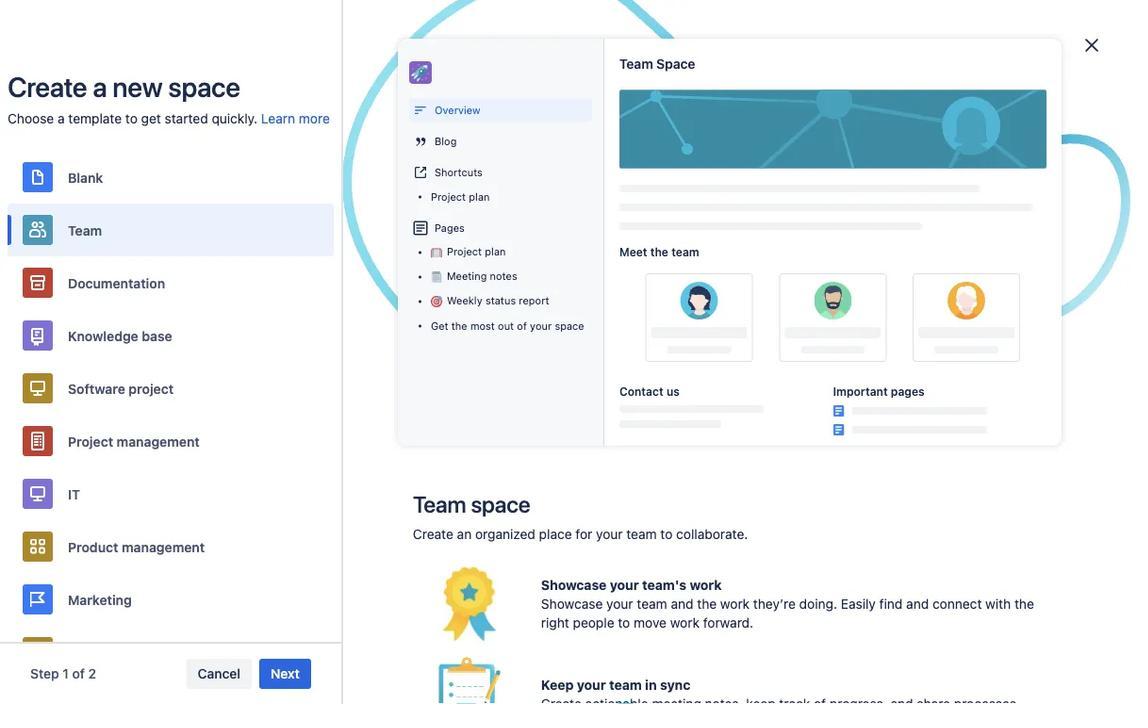 Task type: describe. For each thing, give the bounding box(es) containing it.
group containing overview
[[30, 113, 257, 283]]

next button
[[259, 659, 311, 690]]

start a free trial of the standard plan. link
[[596, 7, 828, 23]]

templates
[[431, 48, 496, 64]]

and down create,
[[750, 513, 773, 528]]

out
[[498, 320, 514, 333]]

base inside knowledge base link
[[143, 386, 172, 402]]

1 vertical spatial knowledge
[[72, 386, 139, 402]]

blogs,
[[1026, 343, 1064, 358]]

base inside knowledge base button
[[142, 328, 172, 344]]

your right keep
[[577, 678, 606, 693]]

admin
[[833, 157, 873, 173]]

or
[[1010, 343, 1023, 358]]

popular
[[423, 301, 469, 317]]

plan.
[[797, 7, 828, 23]]

invite people
[[528, 48, 608, 64]]

documentation
[[68, 275, 165, 291]]

2 john smith link from the left
[[685, 176, 741, 190]]

and inside whiteboards are available in beta more freeform than pages or blogs, whiteboards empower teams to organize and brainstorm in new ways.
[[904, 381, 927, 396]]

whiteboards
[[848, 319, 939, 337]]

specs,
[[580, 513, 620, 528]]

john smith for 2nd john smith link from right
[[337, 177, 392, 189]]

close image
[[1081, 34, 1104, 57]]

following
[[318, 301, 375, 317]]

get the most out of your space
[[431, 320, 585, 333]]

banner containing apps
[[0, 30, 1138, 83]]

october 20, 2023
[[651, 203, 753, 229]]

free
[[641, 7, 666, 23]]

keep
[[541, 678, 574, 693]]

1 showcase from the top
[[541, 578, 607, 593]]

share
[[308, 513, 342, 528]]

team for space
[[413, 491, 466, 518]]

an
[[457, 527, 472, 542]]

project
[[129, 381, 174, 396]]

files,
[[452, 513, 481, 528]]

connect
[[933, 597, 982, 612]]

0 vertical spatial plan
[[469, 191, 490, 203]]

1 vertical spatial plan
[[485, 246, 506, 258]]

are
[[942, 319, 965, 337]]

:dart: image
[[431, 296, 442, 308]]

my
[[72, 420, 90, 436]]

report
[[519, 295, 550, 307]]

is
[[380, 494, 390, 509]]

right
[[541, 616, 570, 631]]

the right meet
[[651, 245, 669, 258]]

your up files,
[[434, 494, 461, 509]]

enable in settings link
[[848, 413, 981, 443]]

get
[[141, 111, 161, 126]]

space
[[657, 56, 696, 71]]

knowledge inside button
[[68, 328, 138, 344]]

new inside whiteboards are available in beta more freeform than pages or blogs, whiteboards empower teams to organize and brainstorm in new ways.
[[1014, 381, 1039, 396]]

and right share
[[346, 513, 368, 528]]

people inside showcase your team's work showcase your team and the work they're doing. easily find and connect with the right people to move work forward.
[[573, 616, 615, 631]]

left
[[408, 115, 436, 128]]

2 smith from the left
[[712, 177, 741, 189]]

your inside the "team space create an organized place for your team to collaborate."
[[596, 527, 623, 542]]

organized
[[475, 527, 536, 542]]

team inside "button"
[[68, 222, 102, 238]]

shares
[[603, 494, 644, 509]]

2 vertical spatial work
[[670, 616, 700, 631]]

and right find
[[907, 597, 929, 612]]

move
[[634, 616, 667, 631]]

2 showcase from the top
[[541, 597, 603, 612]]

apps
[[369, 48, 401, 64]]

up
[[317, 115, 333, 128]]

to inside the "team space create an organized place for your team to collaborate."
[[661, 527, 673, 542]]

enable
[[859, 420, 901, 436]]

my first space
[[72, 420, 158, 436]]

does your team need more from confluence? start a free trial of the standard plan.
[[310, 7, 828, 23]]

the up the forward.
[[697, 597, 717, 612]]

easily
[[841, 597, 876, 612]]

1 for minute
[[340, 203, 345, 216]]

ways.
[[1043, 381, 1077, 396]]

next
[[271, 666, 300, 682]]

where for your
[[393, 494, 431, 509]]

welcome
[[467, 357, 524, 372]]

need
[[411, 7, 442, 23]]

knowledge base inside button
[[68, 328, 172, 344]]

create a new space dialog
[[0, 0, 1138, 705]]

following button
[[287, 294, 384, 325]]

in up blogs,
[[1034, 319, 1046, 337]]

your left team's on the bottom right of page
[[610, 578, 639, 593]]

for
[[576, 527, 593, 542]]

confluence is where your team collaborates and shares knowledge — create, share and discuss your files, ideas, minutes, specs, mockups, diagrams, and projects.
[[307, 494, 774, 547]]

welcome to confluence
[[467, 357, 614, 372]]

diagrams,
[[686, 513, 746, 528]]

overview inside create a new space dialog
[[435, 104, 481, 116]]

visited for visited 1 minute ago
[[303, 203, 337, 216]]

team inside the "team space create an organized place for your team to collaborate."
[[627, 527, 657, 542]]

team down 2023
[[672, 245, 700, 258]]

freeform
[[883, 343, 935, 358]]

cancel button
[[186, 659, 252, 690]]

sync
[[660, 678, 691, 693]]

confluence inside confluence is where your team collaborates and shares knowledge — create, share and discuss your files, ideas, minutes, specs, mockups, diagrams, and projects.
[[307, 494, 376, 509]]

and up specs,
[[577, 494, 600, 509]]

john smith for second john smith link from the left
[[685, 177, 741, 189]]

create,
[[732, 494, 774, 509]]

shortcuts
[[435, 166, 483, 178]]

does
[[310, 7, 342, 23]]

whiteboards are available in beta more freeform than pages or blogs, whiteboards empower teams to organize and brainstorm in new ways.
[[848, 319, 1082, 396]]

space inside create a new space choose a template to get started quickly. learn more
[[168, 71, 240, 103]]

where for you
[[336, 115, 377, 128]]

in inside create a new space dialog
[[645, 678, 657, 693]]

create for create a new space choose a template to get started quickly. learn more
[[8, 71, 87, 103]]

get
[[431, 320, 449, 333]]

from
[[481, 7, 511, 23]]

pages inside whiteboards are available in beta more freeform than pages or blogs, whiteboards empower teams to organize and brainstorm in new ways.
[[969, 343, 1007, 358]]

create link
[[630, 41, 695, 71]]

2
[[88, 666, 96, 682]]

weekly
[[447, 295, 483, 307]]

1 vertical spatial project
[[447, 246, 482, 258]]

the right get
[[452, 320, 468, 333]]

projects.
[[514, 532, 567, 547]]

software project button
[[8, 362, 334, 415]]

beta
[[1050, 319, 1082, 337]]

with
[[986, 597, 1011, 612]]

:dart: image
[[431, 296, 442, 308]]

template
[[68, 111, 122, 126]]

confluence?
[[514, 7, 592, 23]]

0 vertical spatial work
[[690, 578, 722, 593]]

mockups,
[[623, 513, 683, 528]]

starred
[[72, 190, 117, 206]]

1 vertical spatial knowledge base
[[72, 386, 172, 402]]

start
[[596, 7, 626, 23]]



Task type: locate. For each thing, give the bounding box(es) containing it.
0 horizontal spatial new
[[113, 71, 163, 103]]

the right trial
[[713, 7, 733, 23]]

a up template in the left top of the page
[[93, 71, 107, 103]]

invite
[[528, 48, 562, 64]]

meet
[[620, 245, 648, 258]]

visited for visited
[[477, 203, 511, 216]]

management for project management
[[117, 434, 200, 449]]

project plan down shortcuts
[[431, 191, 490, 203]]

0 vertical spatial new
[[113, 71, 163, 103]]

pages down "available"
[[969, 343, 1007, 358]]

team inside confluence is where your team collaborates and shares knowledge — create, share and discuss your files, ideas, minutes, specs, mockups, diagrams, and projects.
[[465, 494, 495, 509]]

brainstorm
[[930, 381, 996, 396]]

1 horizontal spatial of
[[517, 320, 527, 333]]

team down shares
[[627, 527, 657, 542]]

important pages
[[833, 385, 925, 398]]

0 vertical spatial team
[[620, 56, 653, 71]]

1 smith from the left
[[364, 177, 392, 189]]

us
[[667, 385, 680, 398]]

smith down "test blog"
[[364, 177, 392, 189]]

0 vertical spatial knowledge base
[[68, 328, 172, 344]]

john smith link up october
[[685, 176, 741, 190]]

0 horizontal spatial of
[[72, 666, 85, 682]]

create inside banner
[[642, 48, 683, 64]]

john
[[337, 177, 361, 189], [685, 177, 709, 189]]

of right trial
[[697, 7, 709, 23]]

1 vertical spatial more
[[299, 111, 330, 126]]

october
[[693, 203, 734, 216]]

showcase your team's work showcase your team and the work they're doing. easily find and connect with the right people to move work forward.
[[541, 578, 1035, 631]]

what's
[[348, 271, 394, 284]]

:notepad_spiral: image
[[431, 272, 442, 283]]

0 vertical spatial more
[[446, 7, 478, 23]]

a left free
[[630, 7, 637, 23]]

people right right
[[573, 616, 615, 631]]

0 vertical spatial overview
[[435, 104, 481, 116]]

create up the "choose"
[[8, 71, 87, 103]]

learn more link
[[261, 109, 330, 128]]

project down shortcuts
[[431, 191, 466, 203]]

team for space
[[620, 56, 653, 71]]

the right with
[[1015, 597, 1035, 612]]

news
[[876, 157, 908, 173]]

1 vertical spatial where
[[393, 494, 431, 509]]

find
[[880, 597, 903, 612]]

—
[[717, 494, 728, 509]]

0 vertical spatial project
[[431, 191, 466, 203]]

1 john smith from the left
[[337, 177, 392, 189]]

create left an
[[413, 527, 454, 542]]

blog
[[435, 135, 457, 147]]

management up marketing button
[[122, 539, 205, 555]]

0 vertical spatial confluence
[[543, 357, 614, 372]]

base up my first space link
[[143, 386, 172, 402]]

templates link
[[425, 41, 501, 71]]

trial
[[669, 7, 693, 23]]

a right the "choose"
[[58, 111, 65, 126]]

blank
[[68, 170, 103, 185]]

your up keep your team in sync
[[607, 597, 634, 612]]

create inside create a new space choose a template to get started quickly. learn more
[[8, 71, 87, 103]]

1 vertical spatial pages
[[891, 385, 925, 398]]

plan down shortcuts
[[469, 191, 490, 203]]

create
[[642, 48, 683, 64], [8, 71, 87, 103], [413, 527, 454, 542]]

minute
[[348, 203, 381, 216]]

john up october
[[685, 177, 709, 189]]

0 horizontal spatial more
[[299, 111, 330, 126]]

team up files,
[[465, 494, 495, 509]]

1 horizontal spatial overview
[[435, 104, 481, 116]]

software
[[68, 381, 125, 396]]

1 up documentation
[[119, 259, 124, 273]]

create inside the "team space create an organized place for your team to collaborate."
[[413, 527, 454, 542]]

1 left minute
[[340, 203, 345, 216]]

1 vertical spatial team
[[68, 222, 102, 238]]

1 inside create a new space dialog
[[63, 666, 69, 682]]

space down announcements
[[555, 320, 585, 333]]

keep your team in sync
[[541, 678, 691, 693]]

0 horizontal spatial pages
[[891, 385, 925, 398]]

work
[[690, 578, 722, 593], [721, 597, 750, 612], [670, 616, 700, 631]]

0 horizontal spatial where
[[336, 115, 377, 128]]

management down knowledge base link
[[117, 434, 200, 449]]

ideas,
[[484, 513, 521, 528]]

to down knowledge
[[661, 527, 673, 542]]

2 vertical spatial a
[[58, 111, 65, 126]]

organize
[[848, 381, 900, 396]]

collaborate.
[[676, 527, 748, 542]]

choose
[[8, 111, 54, 126]]

ago
[[384, 203, 403, 216]]

1 vertical spatial 1
[[119, 259, 124, 273]]

to right welcome
[[528, 357, 540, 372]]

admin news button
[[825, 146, 1107, 184]]

2 horizontal spatial a
[[630, 7, 637, 23]]

test
[[337, 161, 370, 176]]

plan up notes
[[485, 246, 506, 258]]

2 vertical spatial team
[[413, 491, 466, 518]]

standard
[[736, 7, 794, 23]]

to inside showcase your team's work showcase your team and the work they're doing. easily find and connect with the right people to move work forward.
[[618, 616, 630, 631]]

overview link
[[30, 113, 257, 147]]

team's
[[642, 578, 687, 593]]

your right does
[[345, 7, 373, 23]]

new inside create a new space choose a template to get started quickly. learn more
[[113, 71, 163, 103]]

1 horizontal spatial team
[[413, 491, 466, 518]]

smith up october
[[712, 177, 741, 189]]

1 vertical spatial of
[[517, 320, 527, 333]]

apps button
[[363, 41, 420, 71]]

1 horizontal spatial confluence
[[543, 357, 614, 372]]

management
[[117, 434, 200, 449], [122, 539, 205, 555]]

contact us
[[620, 385, 680, 398]]

to inside create a new space choose a template to get started quickly. learn more
[[125, 111, 138, 126]]

your right for
[[596, 527, 623, 542]]

new down teams
[[1014, 381, 1039, 396]]

:notepad_spiral: image
[[431, 272, 442, 283]]

space right first
[[121, 420, 158, 436]]

1 vertical spatial work
[[721, 597, 750, 612]]

work right team's on the bottom right of page
[[690, 578, 722, 593]]

:goal: image
[[431, 247, 442, 259]]

1 horizontal spatial 1
[[119, 259, 124, 273]]

to left get
[[125, 111, 138, 126]]

available
[[968, 319, 1030, 337]]

1 horizontal spatial smith
[[712, 177, 741, 189]]

popular button
[[391, 294, 478, 325]]

1 vertical spatial project plan
[[447, 246, 506, 258]]

work right "move" at the right bottom
[[670, 616, 700, 631]]

team left the 'sync' on the right bottom of page
[[609, 678, 642, 693]]

2 horizontal spatial of
[[697, 7, 709, 23]]

settings icon image
[[1053, 45, 1075, 67]]

in left the 'sync' on the right bottom of page
[[645, 678, 657, 693]]

0 vertical spatial project plan
[[431, 191, 490, 203]]

0 horizontal spatial smith
[[364, 177, 392, 189]]

notes
[[490, 270, 518, 283]]

john smith link up minute
[[337, 176, 392, 190]]

1 vertical spatial confluence
[[307, 494, 376, 509]]

1 vertical spatial management
[[122, 539, 205, 555]]

0 vertical spatial base
[[142, 328, 172, 344]]

2 vertical spatial 1
[[63, 666, 69, 682]]

blank button
[[8, 151, 334, 204]]

0 horizontal spatial 1
[[63, 666, 69, 682]]

0 vertical spatial a
[[630, 7, 637, 23]]

meet the team
[[620, 245, 700, 258]]

20,
[[737, 203, 753, 216]]

in inside enable in settings link
[[905, 420, 916, 436]]

overview up recent
[[72, 122, 128, 138]]

team left 'need'
[[377, 7, 408, 23]]

project management button
[[8, 415, 334, 468]]

collaborates
[[499, 494, 574, 509]]

john smith, starred image
[[42, 351, 60, 370]]

1 horizontal spatial john
[[685, 177, 709, 189]]

0 vertical spatial people
[[565, 48, 608, 64]]

recent
[[72, 156, 114, 172]]

2 john smith from the left
[[685, 177, 741, 189]]

team up "move" at the right bottom
[[637, 597, 668, 612]]

1 vertical spatial new
[[1014, 381, 1039, 396]]

customize
[[302, 565, 366, 580]]

management inside button
[[122, 539, 205, 555]]

2 vertical spatial of
[[72, 666, 85, 682]]

your left files,
[[422, 513, 448, 528]]

of left 2
[[72, 666, 85, 682]]

admin news
[[833, 157, 908, 173]]

overview inside overview 'link'
[[72, 122, 128, 138]]

product management button
[[8, 521, 334, 574]]

in right enable
[[905, 420, 916, 436]]

to inside whiteboards are available in beta more freeform than pages or blogs, whiteboards empower teams to organize and brainstorm in new ways.
[[1027, 362, 1039, 377]]

create for create
[[642, 48, 683, 64]]

project up meeting on the left of page
[[447, 246, 482, 258]]

visited left minute
[[303, 203, 337, 216]]

1 horizontal spatial where
[[393, 494, 431, 509]]

off
[[439, 115, 461, 128]]

to left "move" at the right bottom
[[618, 616, 630, 631]]

1 horizontal spatial visited
[[477, 203, 511, 216]]

quickly.
[[212, 111, 258, 126]]

1 horizontal spatial pages
[[969, 343, 1007, 358]]

people
[[565, 48, 608, 64], [573, 616, 615, 631]]

team button
[[8, 204, 334, 257]]

spaces
[[42, 318, 84, 331]]

pages inside create a new space dialog
[[891, 385, 925, 398]]

2 horizontal spatial create
[[642, 48, 683, 64]]

create a new space choose a template to get started quickly. learn more
[[8, 71, 330, 126]]

team down "starred"
[[68, 222, 102, 238]]

new up get
[[113, 71, 163, 103]]

1 visited from the left
[[303, 203, 337, 216]]

2 horizontal spatial 1
[[340, 203, 345, 216]]

in down teams
[[1000, 381, 1010, 396]]

important
[[833, 385, 888, 398]]

0 horizontal spatial overview
[[72, 122, 128, 138]]

drafts link
[[30, 215, 257, 249]]

1 horizontal spatial new
[[1014, 381, 1039, 396]]

confluence up share
[[307, 494, 376, 509]]

john smith up october
[[685, 177, 741, 189]]

they're
[[754, 597, 796, 612]]

1 john smith link from the left
[[337, 176, 392, 190]]

marketing
[[68, 592, 132, 608]]

0 vertical spatial showcase
[[541, 578, 607, 593]]

showcase
[[541, 578, 607, 593], [541, 597, 603, 612]]

1 horizontal spatial create
[[413, 527, 454, 542]]

1 right the step
[[63, 666, 69, 682]]

your down report
[[530, 320, 552, 333]]

0 horizontal spatial create
[[8, 71, 87, 103]]

1 for of
[[63, 666, 69, 682]]

management for product management
[[122, 539, 205, 555]]

0 vertical spatial create
[[642, 48, 683, 64]]

space up the started at the top
[[168, 71, 240, 103]]

happening
[[397, 271, 465, 284]]

knowledge
[[68, 328, 138, 344], [72, 386, 139, 402]]

banner
[[0, 30, 1138, 83]]

smith
[[364, 177, 392, 189], [712, 177, 741, 189]]

team space
[[620, 56, 696, 71]]

2 visited from the left
[[477, 203, 511, 216]]

knowledge base up the my first space
[[72, 386, 172, 402]]

1 vertical spatial a
[[93, 71, 107, 103]]

first
[[94, 420, 118, 436]]

0 vertical spatial management
[[117, 434, 200, 449]]

2 horizontal spatial team
[[620, 56, 653, 71]]

edit feed
[[740, 269, 794, 285]]

team left "space" on the top right
[[620, 56, 653, 71]]

knowledge base link
[[30, 377, 257, 411]]

space inside the "team space create an organized place for your team to collaborate."
[[471, 491, 530, 518]]

where inside confluence is where your team collaborates and shares knowledge — create, share and discuss your files, ideas, minutes, specs, mockups, diagrams, and projects.
[[393, 494, 431, 509]]

0 vertical spatial pages
[[969, 343, 1007, 358]]

:goal: image
[[431, 247, 442, 259]]

where up discuss
[[393, 494, 431, 509]]

announcements button
[[485, 294, 624, 325]]

0 vertical spatial 1
[[340, 203, 345, 216]]

discover what's happening
[[287, 271, 465, 284]]

more inside create a new space choose a template to get started quickly. learn more
[[299, 111, 330, 126]]

2 vertical spatial project
[[68, 434, 113, 449]]

it
[[68, 487, 80, 502]]

project down software
[[68, 434, 113, 449]]

team inside showcase your team's work showcase your team and the work they're doing. easily find and connect with the right people to move work forward.
[[637, 597, 668, 612]]

0 vertical spatial where
[[336, 115, 377, 128]]

pages down whiteboards
[[891, 385, 925, 398]]

1 vertical spatial overview
[[72, 122, 128, 138]]

1 vertical spatial create
[[8, 71, 87, 103]]

people right "invite"
[[565, 48, 608, 64]]

1 vertical spatial people
[[573, 616, 615, 631]]

base up project
[[142, 328, 172, 344]]

1 john from the left
[[337, 177, 361, 189]]

weekly status report
[[447, 295, 550, 307]]

work up the forward.
[[721, 597, 750, 612]]

people inside "button"
[[565, 48, 608, 64]]

0 vertical spatial of
[[697, 7, 709, 23]]

in
[[1034, 319, 1046, 337], [1000, 381, 1010, 396], [905, 420, 916, 436], [645, 678, 657, 693]]

where right the up
[[336, 115, 377, 128]]

knowledge
[[647, 494, 713, 509]]

knowledge up first
[[72, 386, 139, 402]]

knowledge base up software project
[[68, 328, 172, 344]]

0 horizontal spatial john smith link
[[337, 176, 392, 190]]

a
[[630, 7, 637, 23], [93, 71, 107, 103], [58, 111, 65, 126]]

1 horizontal spatial more
[[446, 7, 478, 23]]

0 horizontal spatial john smith
[[337, 177, 392, 189]]

management inside button
[[117, 434, 200, 449]]

edit feed button
[[740, 268, 794, 287]]

group
[[30, 113, 257, 283]]

project inside button
[[68, 434, 113, 449]]

0 horizontal spatial john
[[337, 177, 361, 189]]

space
[[168, 71, 240, 103], [555, 320, 585, 333], [121, 420, 158, 436], [471, 491, 530, 518]]

more right learn
[[299, 111, 330, 126]]

more left from
[[446, 7, 478, 23]]

2 vertical spatial create
[[413, 527, 454, 542]]

knowledge up software
[[68, 328, 138, 344]]

0 horizontal spatial team
[[68, 222, 102, 238]]

team inside the "team space create an organized place for your team to collaborate."
[[413, 491, 466, 518]]

0 horizontal spatial a
[[58, 111, 65, 126]]

to down blogs,
[[1027, 362, 1039, 377]]

0 vertical spatial knowledge
[[68, 328, 138, 344]]

1 horizontal spatial john smith
[[685, 177, 741, 189]]

1 horizontal spatial john smith link
[[685, 176, 741, 190]]

create down free
[[642, 48, 683, 64]]

0 horizontal spatial visited
[[303, 203, 337, 216]]

and down whiteboards
[[904, 381, 927, 396]]

:wave: image
[[651, 162, 674, 185], [651, 162, 674, 185]]

more
[[446, 7, 478, 23], [299, 111, 330, 126]]

confluence down announcements
[[543, 357, 614, 372]]

space up organized
[[471, 491, 530, 518]]

:smiley: image
[[477, 162, 500, 185], [477, 162, 500, 185]]

overview up blog
[[435, 104, 481, 116]]

john down test
[[337, 177, 361, 189]]

teams
[[986, 362, 1024, 377]]

1 vertical spatial showcase
[[541, 597, 603, 612]]

john smith link
[[337, 176, 392, 190], [685, 176, 741, 190]]

of right out
[[517, 320, 527, 333]]

feed
[[767, 269, 794, 285]]

team up an
[[413, 491, 466, 518]]

1 vertical spatial base
[[143, 386, 172, 402]]

software project
[[68, 381, 174, 396]]

2 john from the left
[[685, 177, 709, 189]]

and down team's on the bottom right of page
[[671, 597, 694, 612]]

Search field
[[779, 41, 968, 71]]

visited down shortcuts
[[477, 203, 511, 216]]

project plan up meeting notes
[[447, 246, 506, 258]]

0 horizontal spatial confluence
[[307, 494, 376, 509]]

john smith down "test blog"
[[337, 177, 392, 189]]

1 horizontal spatial a
[[93, 71, 107, 103]]



Task type: vqa. For each thing, say whether or not it's contained in the screenshot.
'beta'
yes



